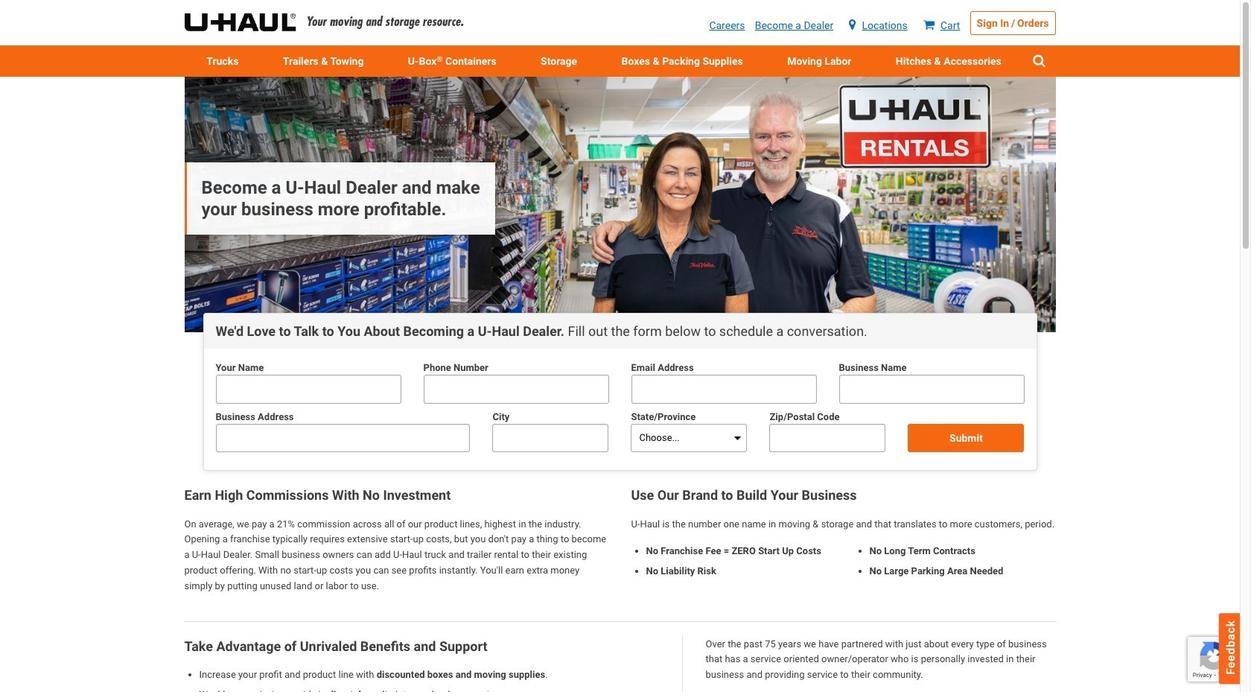 Task type: locate. For each thing, give the bounding box(es) containing it.
banner
[[0, 0, 1241, 77], [184, 77, 1056, 332]]

menu item
[[184, 45, 261, 77], [261, 45, 386, 77], [519, 45, 600, 77], [600, 45, 766, 77], [766, 45, 874, 77], [874, 45, 1024, 77]]

4 menu item from the left
[[600, 45, 766, 77]]

None text field
[[216, 375, 401, 404], [839, 375, 1025, 404], [493, 424, 609, 453], [216, 375, 401, 404], [839, 375, 1025, 404], [493, 424, 609, 453]]

None telephone field
[[424, 375, 609, 404]]

a couple inside of a u-haul store image
[[184, 77, 1056, 332]]

3 menu item from the left
[[519, 45, 600, 77]]

menu
[[184, 45, 1056, 77]]

None email field
[[632, 375, 817, 404]]

None text field
[[216, 424, 471, 453], [770, 424, 886, 453], [216, 424, 471, 453], [770, 424, 886, 453]]



Task type: vqa. For each thing, say whether or not it's contained in the screenshot.
2nd U-Haul Moving Labor Icon from the left
no



Task type: describe. For each thing, give the bounding box(es) containing it.
1 menu item from the left
[[184, 45, 261, 77]]

6 menu item from the left
[[874, 45, 1024, 77]]

2 menu item from the left
[[261, 45, 386, 77]]

5 menu item from the left
[[766, 45, 874, 77]]



